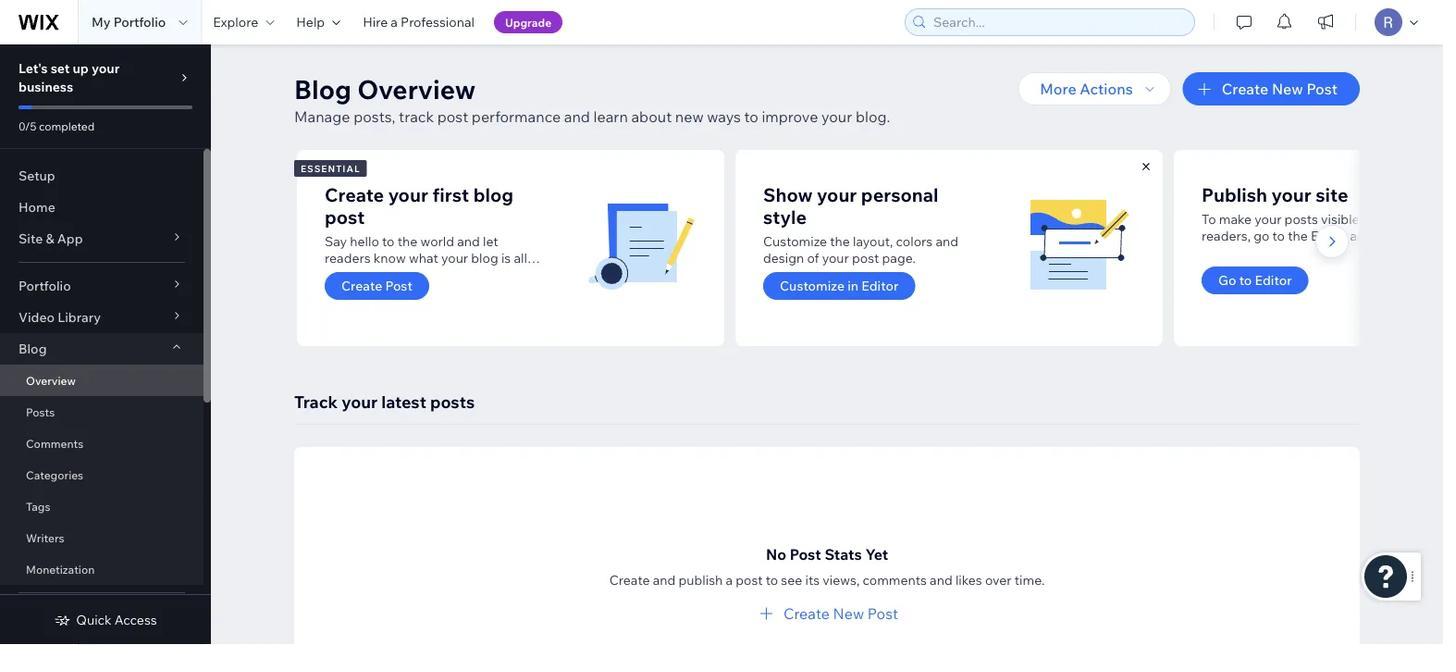 Task type: vqa. For each thing, say whether or not it's contained in the screenshot.
Portfolio dropdown button
yes



Task type: locate. For each thing, give the bounding box(es) containing it.
comments link
[[0, 428, 204, 459]]

quick access
[[76, 612, 157, 628]]

1 vertical spatial new
[[833, 604, 865, 622]]

0 vertical spatial overview
[[357, 73, 476, 105]]

quick
[[76, 612, 112, 628]]

monetization link
[[0, 553, 204, 585]]

1 horizontal spatial the
[[830, 233, 850, 249]]

editor
[[1311, 228, 1348, 244], [1255, 272, 1292, 288], [862, 278, 899, 294]]

post up say
[[325, 205, 365, 228]]

posts up site.
[[1285, 211, 1319, 227]]

overview up track
[[357, 73, 476, 105]]

the up site.
[[1288, 228, 1308, 244]]

editor down visible
[[1311, 228, 1348, 244]]

blog.
[[856, 107, 891, 126]]

over
[[985, 571, 1012, 588]]

0 vertical spatial posts
[[1285, 211, 1319, 227]]

site & app
[[19, 230, 83, 247]]

readers
[[325, 250, 371, 266]]

app
[[57, 230, 83, 247]]

0 horizontal spatial overview
[[26, 373, 76, 387]]

professional
[[401, 14, 475, 30]]

ways
[[707, 107, 741, 126]]

access
[[115, 612, 157, 628]]

no post stats yet create and publish a post to see its views, comments and likes over time.
[[610, 545, 1045, 588]]

2 horizontal spatial editor
[[1311, 228, 1348, 244]]

1 vertical spatial publish
[[679, 571, 723, 588]]

your up the go
[[1255, 211, 1282, 227]]

your inside let's set up your business
[[92, 60, 120, 76]]

your left blog.
[[822, 107, 853, 126]]

writers
[[26, 531, 64, 545]]

customize in editor
[[780, 278, 899, 294]]

customize
[[763, 233, 827, 249], [780, 278, 845, 294]]

0 vertical spatial publish
[[1202, 244, 1246, 261]]

and
[[564, 107, 590, 126], [1351, 228, 1373, 244], [457, 233, 480, 249], [936, 233, 959, 249], [653, 571, 676, 588], [930, 571, 953, 588]]

editor inside publish your site to make your posts visible to readers, go to the editor and publish your site.
[[1311, 228, 1348, 244]]

yet
[[866, 545, 889, 564]]

post right track
[[437, 107, 469, 126]]

1 vertical spatial portfolio
[[19, 278, 71, 294]]

the inside publish your site to make your posts visible to readers, go to the editor and publish your site.
[[1288, 228, 1308, 244]]

of
[[807, 250, 819, 266]]

customize inside show your personal style customize the layout, colors and design of your post page.
[[763, 233, 827, 249]]

1 horizontal spatial editor
[[1255, 272, 1292, 288]]

0 horizontal spatial create new post
[[784, 604, 899, 622]]

new
[[675, 107, 704, 126]]

hire a professional link
[[352, 0, 486, 44]]

blog
[[294, 73, 352, 105], [19, 341, 47, 357]]

0 vertical spatial blog
[[473, 183, 514, 206]]

to right go at the right of the page
[[1240, 272, 1252, 288]]

blog for blog
[[19, 341, 47, 357]]

post down layout,
[[852, 250, 879, 266]]

say
[[325, 233, 347, 249]]

1 vertical spatial blog
[[19, 341, 47, 357]]

blog inside blog overview manage posts, track post performance and learn about new ways to improve your blog.
[[294, 73, 352, 105]]

1 vertical spatial blog
[[471, 250, 499, 266]]

0 vertical spatial a
[[391, 14, 398, 30]]

0 horizontal spatial the
[[398, 233, 418, 249]]

customize up design
[[763, 233, 827, 249]]

and inside show your personal style customize the layout, colors and design of your post page.
[[936, 233, 959, 249]]

0 vertical spatial blog
[[294, 73, 352, 105]]

editor for publish your site
[[1255, 272, 1292, 288]]

home link
[[0, 192, 204, 223]]

your left first
[[388, 183, 428, 206]]

your down the go
[[1249, 244, 1276, 261]]

create new post button
[[1183, 72, 1360, 105], [756, 602, 899, 624]]

stats
[[825, 545, 862, 564]]

posts
[[1285, 211, 1319, 227], [430, 391, 475, 412]]

publish inside publish your site to make your posts visible to readers, go to the editor and publish your site.
[[1202, 244, 1246, 261]]

Search... field
[[928, 9, 1189, 35]]

editor for show your personal style
[[862, 278, 899, 294]]

your right up
[[92, 60, 120, 76]]

your right show
[[817, 183, 857, 206]]

your down world
[[441, 250, 468, 266]]

to right ways
[[744, 107, 759, 126]]

site.
[[1279, 244, 1304, 261]]

blog down video in the left of the page
[[19, 341, 47, 357]]

portfolio inside portfolio popup button
[[19, 278, 71, 294]]

create inside no post stats yet create and publish a post to see its views, comments and likes over time.
[[610, 571, 650, 588]]

blog up "manage" in the top of the page
[[294, 73, 352, 105]]

1 horizontal spatial overview
[[357, 73, 476, 105]]

a
[[391, 14, 398, 30], [726, 571, 733, 588]]

my portfolio
[[92, 14, 166, 30]]

1 horizontal spatial blog
[[294, 73, 352, 105]]

sidebar element
[[0, 44, 211, 645]]

customize down of
[[780, 278, 845, 294]]

post
[[437, 107, 469, 126], [325, 205, 365, 228], [852, 250, 879, 266], [736, 571, 763, 588]]

list
[[294, 150, 1444, 346]]

0 vertical spatial customize
[[763, 233, 827, 249]]

blog overview.dealer.customize post page.title image
[[1024, 186, 1135, 297]]

to inside essential create your first blog post say hello to the world and let readers know what your blog is all about. create post
[[382, 233, 395, 249]]

customize in editor button
[[763, 272, 916, 300]]

blog
[[473, 183, 514, 206], [471, 250, 499, 266]]

0 vertical spatial portfolio
[[114, 14, 166, 30]]

help button
[[285, 0, 352, 44]]

0 horizontal spatial a
[[391, 14, 398, 30]]

0 horizontal spatial create new post button
[[756, 602, 899, 624]]

0 horizontal spatial publish
[[679, 571, 723, 588]]

go to editor button
[[1202, 267, 1309, 294]]

quick access button
[[54, 612, 157, 628]]

1 vertical spatial posts
[[430, 391, 475, 412]]

track your latest posts
[[294, 391, 475, 412]]

the left layout,
[[830, 233, 850, 249]]

editor inside button
[[862, 278, 899, 294]]

overview
[[357, 73, 476, 105], [26, 373, 76, 387]]

posts right the latest
[[430, 391, 475, 412]]

know
[[374, 250, 406, 266]]

and inside essential create your first blog post say hello to the world and let readers know what your blog is all about. create post
[[457, 233, 480, 249]]

post inside essential create your first blog post say hello to the world and let readers know what your blog is all about. create post
[[385, 278, 413, 294]]

to inside blog overview manage posts, track post performance and learn about new ways to improve your blog.
[[744, 107, 759, 126]]

post inside blog overview manage posts, track post performance and learn about new ways to improve your blog.
[[437, 107, 469, 126]]

portfolio right my
[[114, 14, 166, 30]]

learn
[[594, 107, 628, 126]]

editor right in
[[862, 278, 899, 294]]

hello
[[350, 233, 379, 249]]

1 horizontal spatial a
[[726, 571, 733, 588]]

video library button
[[0, 302, 204, 333]]

publish left see
[[679, 571, 723, 588]]

publish down readers,
[[1202, 244, 1246, 261]]

to up know
[[382, 233, 395, 249]]

1 horizontal spatial posts
[[1285, 211, 1319, 227]]

publish your site to make your posts visible to readers, go to the editor and publish your site.
[[1202, 183, 1375, 261]]

portfolio up video in the left of the page
[[19, 278, 71, 294]]

essential
[[301, 162, 361, 174]]

monetization
[[26, 562, 95, 576]]

0 horizontal spatial blog
[[19, 341, 47, 357]]

portfolio
[[114, 14, 166, 30], [19, 278, 71, 294]]

let
[[483, 233, 498, 249]]

the
[[1288, 228, 1308, 244], [398, 233, 418, 249], [830, 233, 850, 249]]

a left see
[[726, 571, 733, 588]]

to
[[744, 107, 759, 126], [1363, 211, 1375, 227], [1273, 228, 1285, 244], [382, 233, 395, 249], [1240, 272, 1252, 288], [766, 571, 778, 588]]

0 horizontal spatial editor
[[862, 278, 899, 294]]

post left see
[[736, 571, 763, 588]]

to right the go
[[1273, 228, 1285, 244]]

blog inside popup button
[[19, 341, 47, 357]]

and inside blog overview manage posts, track post performance and learn about new ways to improve your blog.
[[564, 107, 590, 126]]

0 horizontal spatial portfolio
[[19, 278, 71, 294]]

to
[[1202, 211, 1217, 227]]

time.
[[1015, 571, 1045, 588]]

0 vertical spatial create new post
[[1222, 80, 1338, 98]]

blog down let
[[471, 250, 499, 266]]

essential create your first blog post say hello to the world and let readers know what your blog is all about. create post
[[301, 162, 527, 294]]

likes
[[956, 571, 983, 588]]

the up 'what'
[[398, 233, 418, 249]]

more actions button
[[1018, 72, 1172, 105]]

video
[[19, 309, 55, 325]]

no
[[766, 545, 787, 564]]

1 horizontal spatial publish
[[1202, 244, 1246, 261]]

visible
[[1322, 211, 1360, 227]]

post
[[1307, 80, 1338, 98], [385, 278, 413, 294], [790, 545, 822, 564], [868, 604, 899, 622]]

tags link
[[0, 490, 204, 522]]

readers,
[[1202, 228, 1251, 244]]

page.
[[882, 250, 916, 266]]

blog right first
[[473, 183, 514, 206]]

hire
[[363, 14, 388, 30]]

overview up posts at left
[[26, 373, 76, 387]]

writers link
[[0, 522, 204, 553]]

0 vertical spatial new
[[1272, 80, 1304, 98]]

1 horizontal spatial create new post button
[[1183, 72, 1360, 105]]

1 horizontal spatial new
[[1272, 80, 1304, 98]]

2 horizontal spatial the
[[1288, 228, 1308, 244]]

1 vertical spatial overview
[[26, 373, 76, 387]]

to left see
[[766, 571, 778, 588]]

help
[[296, 14, 325, 30]]

editor inside button
[[1255, 272, 1292, 288]]

1 vertical spatial customize
[[780, 278, 845, 294]]

a right hire
[[391, 14, 398, 30]]

categories
[[26, 468, 83, 482]]

posts,
[[354, 107, 396, 126]]

1 vertical spatial a
[[726, 571, 733, 588]]

editor down site.
[[1255, 272, 1292, 288]]

home
[[19, 199, 55, 215]]



Task type: describe. For each thing, give the bounding box(es) containing it.
about
[[632, 107, 672, 126]]

upgrade
[[505, 15, 552, 29]]

video library
[[19, 309, 101, 325]]

about.
[[325, 267, 363, 283]]

overview inside blog overview manage posts, track post performance and learn about new ways to improve your blog.
[[357, 73, 476, 105]]

your right track
[[342, 391, 378, 412]]

show your personal style customize the layout, colors and design of your post page.
[[763, 183, 959, 266]]

publish inside no post stats yet create and publish a post to see its views, comments and likes over time.
[[679, 571, 723, 588]]

layout,
[[853, 233, 893, 249]]

a inside no post stats yet create and publish a post to see its views, comments and likes over time.
[[726, 571, 733, 588]]

go
[[1219, 272, 1237, 288]]

go
[[1254, 228, 1270, 244]]

create post button
[[325, 272, 429, 300]]

site & app button
[[0, 223, 204, 254]]

post inside essential create your first blog post say hello to the world and let readers know what your blog is all about. create post
[[325, 205, 365, 228]]

post inside no post stats yet create and publish a post to see its views, comments and likes over time.
[[790, 545, 822, 564]]

completed
[[39, 119, 95, 133]]

to right visible
[[1363, 211, 1375, 227]]

improve
[[762, 107, 818, 126]]

blog button
[[0, 333, 204, 365]]

posts link
[[0, 396, 204, 428]]

list containing create your first blog post
[[294, 150, 1444, 346]]

posts inside publish your site to make your posts visible to readers, go to the editor and publish your site.
[[1285, 211, 1319, 227]]

track
[[399, 107, 434, 126]]

let's set up your business
[[19, 60, 120, 95]]

my
[[92, 14, 111, 30]]

hire a professional
[[363, 14, 475, 30]]

more actions
[[1040, 80, 1133, 98]]

make
[[1220, 211, 1252, 227]]

what
[[409, 250, 438, 266]]

blog overview manage posts, track post performance and learn about new ways to improve your blog.
[[294, 73, 891, 126]]

blog for blog overview manage posts, track post performance and learn about new ways to improve your blog.
[[294, 73, 352, 105]]

0/5 completed
[[19, 119, 95, 133]]

its
[[806, 571, 820, 588]]

go to editor
[[1219, 272, 1292, 288]]

performance
[[472, 107, 561, 126]]

views,
[[823, 571, 860, 588]]

personal
[[861, 183, 939, 206]]

1 vertical spatial create new post
[[784, 604, 899, 622]]

let's
[[19, 60, 48, 76]]

your right of
[[822, 250, 849, 266]]

the inside show your personal style customize the layout, colors and design of your post page.
[[830, 233, 850, 249]]

portfolio button
[[0, 270, 204, 302]]

to inside button
[[1240, 272, 1252, 288]]

your left site
[[1272, 183, 1312, 206]]

see
[[781, 571, 803, 588]]

design
[[763, 250, 804, 266]]

post inside show your personal style customize the layout, colors and design of your post page.
[[852, 250, 879, 266]]

style
[[763, 205, 807, 228]]

and inside publish your site to make your posts visible to readers, go to the editor and publish your site.
[[1351, 228, 1373, 244]]

1 horizontal spatial portfolio
[[114, 14, 166, 30]]

track
[[294, 391, 338, 412]]

&
[[46, 230, 54, 247]]

latest
[[382, 391, 427, 412]]

posts
[[26, 405, 55, 419]]

publish
[[1202, 183, 1268, 206]]

the inside essential create your first blog post say hello to the world and let readers know what your blog is all about. create post
[[398, 233, 418, 249]]

overview link
[[0, 365, 204, 396]]

comments
[[863, 571, 927, 588]]

library
[[58, 309, 101, 325]]

1 horizontal spatial create new post
[[1222, 80, 1338, 98]]

all
[[514, 250, 527, 266]]

tags
[[26, 499, 50, 513]]

site
[[1316, 183, 1349, 206]]

set
[[51, 60, 70, 76]]

comments
[[26, 436, 83, 450]]

in
[[848, 278, 859, 294]]

0/5
[[19, 119, 36, 133]]

0 vertical spatial create new post button
[[1183, 72, 1360, 105]]

is
[[501, 250, 511, 266]]

to inside no post stats yet create and publish a post to see its views, comments and likes over time.
[[766, 571, 778, 588]]

1 vertical spatial create new post button
[[756, 602, 899, 624]]

blog overview.dealer.create first post.title image
[[586, 186, 697, 297]]

site
[[19, 230, 43, 247]]

world
[[421, 233, 454, 249]]

post inside no post stats yet create and publish a post to see its views, comments and likes over time.
[[736, 571, 763, 588]]

overview inside "sidebar" element
[[26, 373, 76, 387]]

actions
[[1080, 80, 1133, 98]]

explore
[[213, 14, 258, 30]]

categories link
[[0, 459, 204, 490]]

first
[[433, 183, 469, 206]]

setup
[[19, 168, 55, 184]]

your inside blog overview manage posts, track post performance and learn about new ways to improve your blog.
[[822, 107, 853, 126]]

more
[[1040, 80, 1077, 98]]

customize inside button
[[780, 278, 845, 294]]

up
[[73, 60, 89, 76]]

colors
[[896, 233, 933, 249]]

0 horizontal spatial posts
[[430, 391, 475, 412]]

business
[[19, 79, 73, 95]]

0 horizontal spatial new
[[833, 604, 865, 622]]



